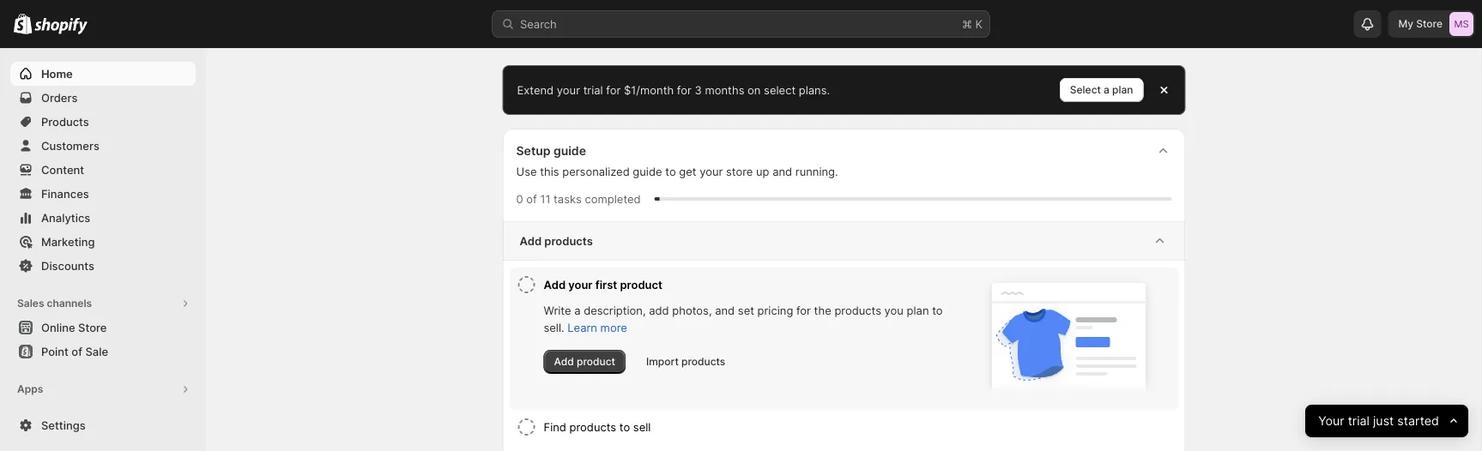 Task type: vqa. For each thing, say whether or not it's contained in the screenshot.
the top Store
yes



Task type: describe. For each thing, give the bounding box(es) containing it.
import
[[646, 356, 679, 368]]

set
[[738, 304, 754, 317]]

first
[[595, 278, 617, 291]]

extend your trial for $1/month for 3 months on select plans.
[[517, 83, 830, 97]]

photos,
[[672, 304, 712, 317]]

on
[[748, 83, 761, 97]]

more
[[600, 321, 627, 334]]

my
[[1399, 18, 1414, 30]]

up
[[756, 165, 769, 178]]

marketing
[[41, 235, 95, 248]]

home link
[[10, 62, 196, 86]]

0
[[516, 192, 523, 206]]

⌘ k
[[962, 17, 983, 30]]

your trial just started button
[[1305, 405, 1469, 438]]

add products
[[520, 234, 593, 248]]

trial inside dropdown button
[[1348, 414, 1370, 429]]

started
[[1397, 414, 1439, 429]]

a for description,
[[574, 304, 581, 317]]

products
[[41, 115, 89, 128]]

store
[[726, 165, 753, 178]]

the
[[814, 304, 832, 317]]

⌘
[[962, 17, 972, 30]]

add apps button
[[10, 402, 196, 426]]

import products link
[[636, 350, 736, 374]]

plan inside write a description, add photos, and set pricing for the products you plan to sell.
[[907, 304, 929, 317]]

import products
[[646, 356, 726, 368]]

home
[[41, 67, 73, 80]]

your
[[1318, 414, 1345, 429]]

point of sale link
[[10, 340, 196, 364]]

store for online store
[[78, 321, 107, 334]]

0 horizontal spatial for
[[606, 83, 621, 97]]

marketing link
[[10, 230, 196, 254]]

description,
[[584, 304, 646, 317]]

this
[[540, 165, 559, 178]]

of for sale
[[72, 345, 82, 358]]

1 vertical spatial your
[[700, 165, 723, 178]]

1 horizontal spatial plan
[[1113, 84, 1133, 96]]

setup
[[516, 144, 551, 158]]

add your first product element
[[544, 302, 952, 374]]

shopify image
[[14, 13, 32, 34]]

apps
[[17, 383, 43, 396]]

add your first product
[[544, 278, 663, 291]]

online
[[41, 321, 75, 334]]

extend
[[517, 83, 554, 97]]

0 of 11 tasks completed
[[516, 192, 641, 206]]

products for import products
[[682, 356, 726, 368]]

to inside dropdown button
[[620, 421, 630, 434]]

add for add your first product
[[544, 278, 566, 291]]

orders
[[41, 91, 78, 104]]

add for add apps
[[41, 407, 63, 420]]

add
[[649, 304, 669, 317]]

point
[[41, 345, 69, 358]]

plans.
[[799, 83, 830, 97]]

apps
[[66, 407, 92, 420]]

sales channels
[[17, 297, 92, 310]]

of for 11
[[526, 192, 537, 206]]

point of sale
[[41, 345, 108, 358]]

products inside write a description, add photos, and set pricing for the products you plan to sell.
[[835, 304, 881, 317]]

add apps
[[41, 407, 92, 420]]

personalized
[[562, 165, 630, 178]]

k
[[976, 17, 983, 30]]

1 horizontal spatial for
[[677, 83, 692, 97]]

your for for
[[557, 83, 580, 97]]

3
[[695, 83, 702, 97]]

my store
[[1399, 18, 1443, 30]]

discounts
[[41, 259, 94, 273]]

$1/month
[[624, 83, 674, 97]]

just
[[1373, 414, 1394, 429]]

and inside write a description, add photos, and set pricing for the products you plan to sell.
[[715, 304, 735, 317]]

select a plan
[[1070, 84, 1133, 96]]

content
[[41, 163, 84, 176]]

customers
[[41, 139, 100, 152]]

months
[[705, 83, 745, 97]]

use
[[516, 165, 537, 178]]

online store button
[[0, 316, 206, 340]]

sell.
[[544, 321, 564, 334]]

online store link
[[10, 316, 196, 340]]

add product
[[554, 356, 615, 368]]

pricing
[[758, 304, 793, 317]]



Task type: locate. For each thing, give the bounding box(es) containing it.
products for add products
[[544, 234, 593, 248]]

your
[[557, 83, 580, 97], [700, 165, 723, 178], [568, 278, 593, 291]]

0 vertical spatial a
[[1104, 84, 1110, 96]]

to right you
[[932, 304, 943, 317]]

mark add your first product as done image
[[516, 275, 537, 295]]

0 vertical spatial store
[[1416, 18, 1443, 30]]

products inside dropdown button
[[544, 234, 593, 248]]

products for find products to sell
[[570, 421, 616, 434]]

add product link
[[544, 350, 626, 374]]

point of sale button
[[0, 340, 206, 364]]

0 horizontal spatial of
[[72, 345, 82, 358]]

to left get
[[665, 165, 676, 178]]

online store
[[41, 321, 107, 334]]

of inside point of sale link
[[72, 345, 82, 358]]

1 vertical spatial plan
[[907, 304, 929, 317]]

trial
[[583, 83, 603, 97], [1348, 414, 1370, 429]]

sale
[[85, 345, 108, 358]]

shopify image
[[35, 18, 88, 35]]

1 horizontal spatial store
[[1416, 18, 1443, 30]]

sell
[[633, 421, 651, 434]]

write
[[544, 304, 571, 317]]

settings
[[41, 419, 86, 432]]

add inside button
[[41, 407, 63, 420]]

a right select
[[1104, 84, 1110, 96]]

0 horizontal spatial plan
[[907, 304, 929, 317]]

store
[[1416, 18, 1443, 30], [78, 321, 107, 334]]

store right the my
[[1416, 18, 1443, 30]]

11
[[540, 192, 551, 206]]

select
[[764, 83, 796, 97]]

1 vertical spatial trial
[[1348, 414, 1370, 429]]

write a description, add photos, and set pricing for the products you plan to sell.
[[544, 304, 943, 334]]

products inside dropdown button
[[570, 421, 616, 434]]

analytics
[[41, 211, 90, 224]]

0 vertical spatial of
[[526, 192, 537, 206]]

my store image
[[1450, 12, 1474, 36]]

0 horizontal spatial a
[[574, 304, 581, 317]]

select
[[1070, 84, 1101, 96]]

plan right select
[[1113, 84, 1133, 96]]

1 horizontal spatial to
[[665, 165, 676, 178]]

running.
[[796, 165, 838, 178]]

orders link
[[10, 86, 196, 110]]

your inside dropdown button
[[568, 278, 593, 291]]

tasks
[[554, 192, 582, 206]]

to
[[665, 165, 676, 178], [932, 304, 943, 317], [620, 421, 630, 434]]

add inside dropdown button
[[520, 234, 542, 248]]

content link
[[10, 158, 196, 182]]

1 vertical spatial a
[[574, 304, 581, 317]]

products down tasks
[[544, 234, 593, 248]]

apps button
[[10, 378, 196, 402]]

find products to sell button
[[544, 410, 1172, 445]]

for
[[606, 83, 621, 97], [677, 83, 692, 97], [797, 304, 811, 317]]

and right up
[[773, 165, 792, 178]]

0 vertical spatial product
[[620, 278, 663, 291]]

use this personalized guide to get your store up and running.
[[516, 165, 838, 178]]

1 vertical spatial of
[[72, 345, 82, 358]]

products link
[[10, 110, 196, 134]]

a up learn
[[574, 304, 581, 317]]

0 horizontal spatial store
[[78, 321, 107, 334]]

a for plan
[[1104, 84, 1110, 96]]

0 vertical spatial trial
[[583, 83, 603, 97]]

sales
[[17, 297, 44, 310]]

select a plan link
[[1060, 78, 1144, 102]]

add for add product
[[554, 356, 574, 368]]

product inside dropdown button
[[620, 278, 663, 291]]

completed
[[585, 192, 641, 206]]

products right import at the left of the page
[[682, 356, 726, 368]]

2 vertical spatial to
[[620, 421, 630, 434]]

product up add on the left bottom
[[620, 278, 663, 291]]

0 horizontal spatial guide
[[554, 144, 586, 158]]

settings link
[[10, 414, 196, 438]]

to inside write a description, add photos, and set pricing for the products you plan to sell.
[[932, 304, 943, 317]]

1 horizontal spatial of
[[526, 192, 537, 206]]

1 horizontal spatial a
[[1104, 84, 1110, 96]]

2 horizontal spatial for
[[797, 304, 811, 317]]

add for add products
[[520, 234, 542, 248]]

guide left get
[[633, 165, 662, 178]]

1 vertical spatial to
[[932, 304, 943, 317]]

to left sell
[[620, 421, 630, 434]]

add your first product button
[[544, 268, 952, 302]]

mark find products to sell as done image
[[516, 417, 537, 438]]

0 vertical spatial and
[[773, 165, 792, 178]]

of right the 0
[[526, 192, 537, 206]]

0 horizontal spatial and
[[715, 304, 735, 317]]

customers link
[[10, 134, 196, 158]]

learn more
[[568, 321, 627, 334]]

add left the apps
[[41, 407, 63, 420]]

setup guide
[[516, 144, 586, 158]]

add inside dropdown button
[[544, 278, 566, 291]]

search
[[520, 17, 557, 30]]

1 vertical spatial guide
[[633, 165, 662, 178]]

0 vertical spatial your
[[557, 83, 580, 97]]

your trial just started
[[1318, 414, 1439, 429]]

sales channels button
[[10, 292, 196, 316]]

0 vertical spatial to
[[665, 165, 676, 178]]

and
[[773, 165, 792, 178], [715, 304, 735, 317]]

1 horizontal spatial and
[[773, 165, 792, 178]]

find
[[544, 421, 566, 434]]

for inside write a description, add photos, and set pricing for the products you plan to sell.
[[797, 304, 811, 317]]

for left $1/month
[[606, 83, 621, 97]]

and left set
[[715, 304, 735, 317]]

of left "sale" at the left bottom
[[72, 345, 82, 358]]

0 horizontal spatial product
[[577, 356, 615, 368]]

add up write
[[544, 278, 566, 291]]

0 vertical spatial plan
[[1113, 84, 1133, 96]]

get
[[679, 165, 697, 178]]

products right the
[[835, 304, 881, 317]]

trial left $1/month
[[583, 83, 603, 97]]

your right extend
[[557, 83, 580, 97]]

you
[[885, 304, 904, 317]]

learn
[[568, 321, 597, 334]]

1 vertical spatial product
[[577, 356, 615, 368]]

store up "sale" at the left bottom
[[78, 321, 107, 334]]

guide
[[554, 144, 586, 158], [633, 165, 662, 178]]

product
[[620, 278, 663, 291], [577, 356, 615, 368]]

products right the find
[[570, 421, 616, 434]]

1 horizontal spatial product
[[620, 278, 663, 291]]

your right get
[[700, 165, 723, 178]]

add products button
[[503, 222, 1186, 260]]

0 horizontal spatial to
[[620, 421, 630, 434]]

add down sell.
[[554, 356, 574, 368]]

find products to sell
[[544, 421, 651, 434]]

learn more link
[[568, 321, 627, 334]]

for left the
[[797, 304, 811, 317]]

1 vertical spatial and
[[715, 304, 735, 317]]

your for product
[[568, 278, 593, 291]]

store for my store
[[1416, 18, 1443, 30]]

discounts link
[[10, 254, 196, 278]]

add down the 0
[[520, 234, 542, 248]]

your left first
[[568, 278, 593, 291]]

trial left just at the right bottom of the page
[[1348, 414, 1370, 429]]

for left 3
[[677, 83, 692, 97]]

guide up this
[[554, 144, 586, 158]]

add
[[520, 234, 542, 248], [544, 278, 566, 291], [554, 356, 574, 368], [41, 407, 63, 420]]

1 horizontal spatial guide
[[633, 165, 662, 178]]

analytics link
[[10, 206, 196, 230]]

store inside button
[[78, 321, 107, 334]]

a
[[1104, 84, 1110, 96], [574, 304, 581, 317]]

a inside write a description, add photos, and set pricing for the products you plan to sell.
[[574, 304, 581, 317]]

plan right you
[[907, 304, 929, 317]]

2 vertical spatial your
[[568, 278, 593, 291]]

product down learn more
[[577, 356, 615, 368]]

0 vertical spatial guide
[[554, 144, 586, 158]]

1 horizontal spatial trial
[[1348, 414, 1370, 429]]

channels
[[47, 297, 92, 310]]

of
[[526, 192, 537, 206], [72, 345, 82, 358]]

1 vertical spatial store
[[78, 321, 107, 334]]

finances link
[[10, 182, 196, 206]]

products
[[544, 234, 593, 248], [835, 304, 881, 317], [682, 356, 726, 368], [570, 421, 616, 434]]

2 horizontal spatial to
[[932, 304, 943, 317]]

0 horizontal spatial trial
[[583, 83, 603, 97]]



